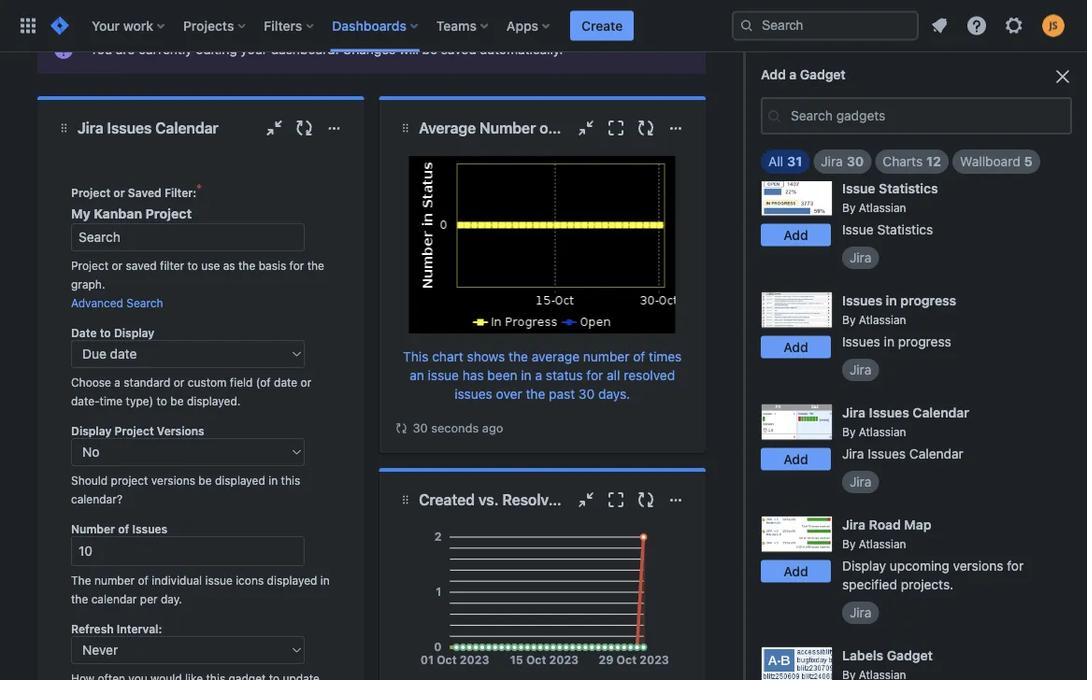 Task type: describe. For each thing, give the bounding box(es) containing it.
apps
[[507, 18, 539, 33]]

12
[[927, 154, 941, 169]]

maximize created vs. resolved chart: my kanban project image
[[605, 489, 627, 511]]

you are currently editing your dashboard. changes will be saved automatically.
[[90, 42, 563, 57]]

your
[[92, 18, 120, 33]]

time
[[100, 394, 123, 408]]

icons
[[236, 574, 264, 587]]

projects button
[[178, 11, 253, 41]]

of inside introduction by atlassian an introduction to this installation of jira.
[[1048, 91, 1060, 107]]

jira issues calendar
[[78, 119, 218, 137]]

to inside project or saved filter to use as the basis for the graph. advanced search
[[187, 259, 198, 272]]

filters button
[[258, 11, 321, 41]]

add for introduction
[[784, 96, 808, 112]]

versions inside should project versions be displayed in this calendar?
[[151, 474, 195, 487]]

date-
[[71, 394, 100, 408]]

add button for jira issues calendar
[[761, 448, 831, 471]]

project up the my
[[71, 186, 110, 199]]

interval:
[[117, 623, 162, 636]]

the left 'past'
[[526, 387, 545, 402]]

an arrow curved in a circular way on the button that refreshes the dashboard image
[[394, 421, 409, 436]]

in inside "this chart shows the average number of times an issue has been in a status for all resolved issues over the past 30 days."
[[521, 368, 532, 383]]

by for issues in progress
[[842, 313, 856, 326]]

0 horizontal spatial gadget
[[800, 67, 846, 82]]

currently
[[138, 42, 192, 57]]

2 vertical spatial calendar
[[909, 446, 964, 462]]

of inside "this chart shows the average number of times an issue has been in a status for all resolved issues over the past 30 days."
[[633, 349, 645, 365]]

graph.
[[71, 278, 105, 291]]

0 vertical spatial display
[[114, 326, 154, 339]]

apps button
[[501, 11, 557, 41]]

minimize jira issues calendar image
[[263, 117, 286, 139]]

the right the basis
[[307, 259, 324, 272]]

by for jira issues calendar
[[842, 425, 856, 438]]

dashboards
[[332, 18, 407, 33]]

of right number
[[118, 523, 129, 536]]

1 horizontal spatial gadget
[[887, 648, 933, 663]]

project
[[111, 474, 148, 487]]

this chart shows the average number of times an issue has been in a status for all resolved issues over the past 30 days.
[[403, 349, 682, 402]]

jira 30
[[821, 154, 864, 169]]

atlassian inside issue statistics by atlassian issue statistics
[[859, 201, 906, 214]]

standard
[[124, 376, 170, 389]]

charts
[[883, 154, 923, 169]]

as
[[223, 259, 235, 272]]

refresh interval:
[[71, 623, 162, 636]]

search image
[[739, 18, 754, 33]]

by inside issue statistics by atlassian issue statistics
[[842, 201, 856, 214]]

my
[[71, 206, 90, 222]]

project or saved filter:
[[71, 186, 197, 199]]

wallboard
[[960, 154, 1020, 169]]

1 issue from the top
[[842, 180, 875, 196]]

atlassian for road
[[859, 537, 906, 551]]

introduction image
[[761, 49, 833, 86]]

31
[[787, 154, 802, 169]]

the up been
[[509, 349, 528, 365]]

a for add a gadget
[[789, 67, 797, 82]]

date
[[274, 376, 297, 389]]

issue inside "this chart shows the average number of times an issue has been in a status for all resolved issues over the past 30 days."
[[428, 368, 459, 383]]

displayed inside should project versions be displayed in this calendar?
[[215, 474, 265, 487]]

primary element
[[11, 0, 732, 52]]

introduction
[[862, 91, 935, 107]]

labels gadget
[[842, 648, 933, 663]]

per
[[140, 593, 158, 606]]

your work
[[92, 18, 153, 33]]

(of
[[256, 376, 271, 389]]

notifications image
[[928, 14, 951, 37]]

versions inside jira road map by atlassian display upcoming versions for specified projects.
[[953, 559, 1003, 574]]

introduction
[[842, 50, 920, 65]]

to inside introduction by atlassian an introduction to this installation of jira.
[[938, 91, 951, 107]]

project inside project or saved filter to use as the basis for the graph. advanced search
[[71, 259, 109, 272]]

number inside "this chart shows the average number of times an issue has been in a status for all resolved issues over the past 30 days."
[[583, 349, 630, 365]]

jira inside jira road map by atlassian display upcoming versions for specified projects.
[[842, 517, 866, 532]]

advanced
[[71, 296, 123, 309]]

date to display
[[71, 326, 154, 339]]

in inside should project versions be displayed in this calendar?
[[268, 474, 278, 487]]

undefined generated chart image image
[[409, 156, 676, 334]]

or left "custom" on the bottom left of page
[[174, 376, 184, 389]]

close icon image
[[1052, 65, 1074, 88]]

custom
[[188, 376, 227, 389]]

charts 12
[[883, 154, 941, 169]]

create
[[582, 18, 623, 33]]

issues
[[455, 387, 493, 402]]

dashboard.
[[271, 42, 339, 57]]

installation
[[980, 91, 1045, 107]]

type)
[[126, 394, 153, 408]]

by for jira road map
[[842, 537, 856, 551]]

displayed.
[[187, 394, 241, 408]]

projects
[[183, 18, 234, 33]]

more actions for average number of times in status : my kanban project gadget image
[[665, 117, 687, 139]]

search
[[126, 296, 163, 309]]

add button for issue statistics
[[761, 224, 831, 246]]

versions
[[157, 424, 204, 437]]

this
[[403, 349, 429, 365]]

for inside project or saved filter to use as the basis for the graph. advanced search
[[289, 259, 304, 272]]

issues in progress by atlassian issues in progress
[[842, 293, 956, 350]]

issues in progress image
[[761, 292, 833, 329]]

30 seconds ago
[[413, 421, 503, 435]]

basis
[[259, 259, 286, 272]]

filters
[[264, 18, 302, 33]]

all 31
[[768, 154, 802, 169]]

changes
[[342, 42, 396, 57]]

my kanban project
[[71, 206, 192, 222]]

dashboards button
[[327, 11, 425, 41]]

2 vertical spatial 30
[[413, 421, 428, 435]]

number of issues
[[71, 523, 168, 536]]

choose
[[71, 376, 111, 389]]

jira issues calendar by atlassian jira issues calendar
[[842, 405, 969, 462]]

calendar
[[91, 593, 137, 606]]

calendar?
[[71, 493, 123, 506]]

to right date
[[100, 326, 111, 339]]

advanced search link
[[71, 296, 163, 309]]

Search gadgets field
[[785, 99, 1070, 133]]

refresh jira issues calendar image
[[293, 117, 315, 139]]

you
[[90, 42, 112, 57]]

or right date
[[301, 376, 311, 389]]

choose a standard or custom field (of date or date-time type) to be displayed.
[[71, 376, 311, 408]]

filter
[[160, 259, 184, 272]]

resolved
[[624, 368, 675, 383]]

wallboard 5
[[960, 154, 1033, 169]]

introduction by atlassian an introduction to this installation of jira.
[[842, 50, 1060, 125]]

to inside choose a standard or custom field (of date or date-time type) to be displayed.
[[157, 394, 167, 408]]

add button for display upcoming versions for specified projects.
[[761, 560, 831, 583]]

add button for issues in progress
[[761, 336, 831, 358]]

issue inside the number of individual issue icons displayed in the calendar per day.
[[205, 574, 233, 587]]

an
[[410, 368, 424, 383]]

are
[[116, 42, 135, 57]]

automatically.
[[480, 42, 563, 57]]



Task type: vqa. For each thing, say whether or not it's contained in the screenshot.
0
no



Task type: locate. For each thing, give the bounding box(es) containing it.
or inside project or saved filter to use as the basis for the graph. advanced search
[[112, 259, 123, 272]]

of inside the number of individual issue icons displayed in the calendar per day.
[[138, 574, 149, 587]]

2 horizontal spatial for
[[1007, 559, 1024, 574]]

issue statistics by atlassian issue statistics
[[842, 180, 938, 237]]

atlassian
[[859, 70, 906, 83], [859, 201, 906, 214], [859, 313, 906, 326], [859, 425, 906, 438], [859, 537, 906, 551]]

5 atlassian from the top
[[859, 537, 906, 551]]

jira road map by atlassian display upcoming versions for specified projects.
[[842, 517, 1024, 593]]

0 horizontal spatial display
[[71, 424, 112, 437]]

jira.
[[842, 110, 868, 125]]

atlassian down road
[[859, 537, 906, 551]]

use
[[201, 259, 220, 272]]

0 vertical spatial versions
[[151, 474, 195, 487]]

all
[[607, 368, 620, 383]]

issue
[[842, 180, 875, 196], [842, 222, 874, 237]]

refresh average number of times in status : my kanban project image
[[635, 117, 657, 139]]

refresh created vs. resolved chart: my kanban project image
[[635, 489, 657, 511]]

editing
[[196, 42, 237, 57]]

2 vertical spatial be
[[198, 474, 212, 487]]

0 vertical spatial issue
[[842, 180, 875, 196]]

chart
[[432, 349, 463, 365]]

issue down the chart
[[428, 368, 459, 383]]

status
[[546, 368, 583, 383]]

should
[[71, 474, 108, 487]]

30 right an arrow curved in a circular way on the button that refreshes the dashboard image
[[413, 421, 428, 435]]

of down close icon
[[1048, 91, 1060, 107]]

map
[[904, 517, 931, 532]]

appswitcher icon image
[[17, 14, 39, 37]]

this for to
[[954, 91, 976, 107]]

for inside "this chart shows the average number of times an issue has been in a status for all resolved issues over the past 30 days."
[[586, 368, 603, 383]]

1 vertical spatial this
[[281, 474, 300, 487]]

by up an
[[842, 70, 856, 83]]

display
[[114, 326, 154, 339], [71, 424, 112, 437], [842, 559, 886, 574]]

this for in
[[281, 474, 300, 487]]

gadget up an
[[800, 67, 846, 82]]

to
[[938, 91, 951, 107], [187, 259, 198, 272], [100, 326, 111, 339], [157, 394, 167, 408]]

2 horizontal spatial display
[[842, 559, 886, 574]]

more actions for jira issues calendar gadget image
[[323, 117, 345, 139]]

statistics
[[879, 180, 938, 196], [877, 222, 933, 237]]

refresh
[[71, 623, 114, 636]]

seconds
[[431, 421, 479, 435]]

this chart shows the average number of times an issue has been in a status for all resolved issues over the past 30 days. link
[[403, 349, 682, 402]]

gadget right labels
[[887, 648, 933, 663]]

saved left filter
[[126, 259, 157, 272]]

0 vertical spatial this
[[954, 91, 976, 107]]

atlassian inside introduction by atlassian an introduction to this installation of jira.
[[859, 70, 906, 83]]

kanban
[[94, 206, 142, 222]]

add button down jira road map image
[[761, 560, 831, 583]]

by right issues in progress image at the right of the page
[[842, 313, 856, 326]]

1 add button from the top
[[761, 93, 831, 115]]

add button down add a gadget
[[761, 93, 831, 115]]

of up 'per'
[[138, 574, 149, 587]]

issue
[[428, 368, 459, 383], [205, 574, 233, 587]]

the right as
[[238, 259, 255, 272]]

maximize average number of times in status : my kanban project image
[[605, 117, 627, 139]]

field
[[230, 376, 253, 389]]

0 horizontal spatial saved
[[126, 259, 157, 272]]

road
[[869, 517, 901, 532]]

1 by from the top
[[842, 70, 856, 83]]

number inside the number of individual issue icons displayed in the calendar per day.
[[94, 574, 135, 587]]

0 vertical spatial search field
[[732, 11, 919, 41]]

search field up filter
[[71, 223, 305, 251]]

displayed right icons
[[267, 574, 317, 587]]

0 vertical spatial displayed
[[215, 474, 265, 487]]

saved
[[128, 186, 161, 199]]

1 vertical spatial display
[[71, 424, 112, 437]]

gadget
[[800, 67, 846, 82], [887, 648, 933, 663]]

add down jira road map image
[[784, 564, 808, 579]]

a inside "this chart shows the average number of times an issue has been in a status for all resolved issues over the past 30 days."
[[535, 368, 542, 383]]

atlassian for in
[[859, 313, 906, 326]]

for inside jira road map by atlassian display upcoming versions for specified projects.
[[1007, 559, 1024, 574]]

0 horizontal spatial 30
[[413, 421, 428, 435]]

of up resolved
[[633, 349, 645, 365]]

add button down jira issues calendar image
[[761, 448, 831, 471]]

displayed
[[215, 474, 265, 487], [267, 574, 317, 587]]

1 vertical spatial search field
[[71, 223, 305, 251]]

will
[[399, 42, 419, 57]]

30 right 'past'
[[579, 387, 595, 402]]

the
[[238, 259, 255, 272], [307, 259, 324, 272], [509, 349, 528, 365], [526, 387, 545, 402], [71, 593, 88, 606]]

be down versions
[[198, 474, 212, 487]]

1 horizontal spatial search field
[[732, 11, 919, 41]]

jira road map image
[[761, 516, 833, 553]]

the number of individual issue icons displayed in the calendar per day.
[[71, 574, 330, 606]]

1 horizontal spatial be
[[198, 474, 212, 487]]

2 atlassian from the top
[[859, 201, 906, 214]]

progress
[[901, 293, 956, 308], [898, 334, 951, 350]]

display up specified
[[842, 559, 886, 574]]

1 horizontal spatial number
[[583, 349, 630, 365]]

atlassian for issues
[[859, 425, 906, 438]]

2 horizontal spatial a
[[789, 67, 797, 82]]

2 vertical spatial for
[[1007, 559, 1024, 574]]

upcoming
[[890, 559, 950, 574]]

or up kanban
[[113, 186, 125, 199]]

add down jira issues calendar image
[[784, 451, 808, 467]]

filter:
[[164, 186, 197, 199]]

4 by from the top
[[842, 425, 856, 438]]

number up the calendar
[[94, 574, 135, 587]]

calendar for jira issues calendar by atlassian jira issues calendar
[[913, 405, 969, 420]]

0 vertical spatial 30
[[847, 154, 864, 169]]

your profile and settings image
[[1042, 14, 1065, 37]]

calendar
[[155, 119, 218, 137], [913, 405, 969, 420], [909, 446, 964, 462]]

atlassian right issues in progress image at the right of the page
[[859, 313, 906, 326]]

3 by from the top
[[842, 313, 856, 326]]

be
[[422, 42, 437, 57], [170, 394, 184, 408], [198, 474, 212, 487]]

displayed inside the number of individual issue icons displayed in the calendar per day.
[[267, 574, 317, 587]]

number
[[71, 523, 115, 536]]

add down issue statistics image
[[784, 227, 808, 243]]

jira software image
[[49, 14, 71, 37], [49, 14, 71, 37]]

add down add a gadget
[[784, 96, 808, 112]]

to left the use
[[187, 259, 198, 272]]

0 horizontal spatial be
[[170, 394, 184, 408]]

project
[[71, 186, 110, 199], [145, 206, 192, 222], [71, 259, 109, 272], [115, 424, 154, 437]]

1 vertical spatial versions
[[953, 559, 1003, 574]]

add a gadget
[[761, 67, 846, 82]]

0 horizontal spatial a
[[114, 376, 121, 389]]

by inside issues in progress by atlassian issues in progress
[[842, 313, 856, 326]]

project down type)
[[115, 424, 154, 437]]

1 vertical spatial calendar
[[913, 405, 969, 420]]

this inside introduction by atlassian an introduction to this installation of jira.
[[954, 91, 976, 107]]

be inside choose a standard or custom field (of date or date-time type) to be displayed.
[[170, 394, 184, 408]]

labels
[[842, 648, 884, 663]]

0 horizontal spatial for
[[289, 259, 304, 272]]

0 vertical spatial statistics
[[879, 180, 938, 196]]

the
[[71, 574, 91, 587]]

versions up projects.
[[953, 559, 1003, 574]]

display project versions
[[71, 424, 204, 437]]

0 vertical spatial number
[[583, 349, 630, 365]]

minimize created vs. resolved chart: my kanban project image
[[575, 489, 597, 511]]

statistics down charts
[[877, 222, 933, 237]]

to right the introduction on the top right of page
[[938, 91, 951, 107]]

has
[[463, 368, 484, 383]]

1 vertical spatial progress
[[898, 334, 951, 350]]

minimize average number of times in status : my kanban project image
[[575, 117, 597, 139]]

1 horizontal spatial this
[[954, 91, 976, 107]]

labels gadget image
[[761, 647, 833, 681]]

atlassian right jira issues calendar image
[[859, 425, 906, 438]]

banner containing your work
[[0, 0, 1087, 52]]

1 horizontal spatial display
[[114, 326, 154, 339]]

be up versions
[[170, 394, 184, 408]]

0 vertical spatial be
[[422, 42, 437, 57]]

2 issue from the top
[[842, 222, 874, 237]]

individual
[[152, 574, 202, 587]]

issue left icons
[[205, 574, 233, 587]]

atlassian inside issues in progress by atlassian issues in progress
[[859, 313, 906, 326]]

0 horizontal spatial search field
[[71, 223, 305, 251]]

1 vertical spatial issue
[[205, 574, 233, 587]]

0 horizontal spatial issue
[[205, 574, 233, 587]]

to right type)
[[157, 394, 167, 408]]

5 add button from the top
[[761, 560, 831, 583]]

0 horizontal spatial this
[[281, 474, 300, 487]]

of
[[1048, 91, 1060, 107], [633, 349, 645, 365], [118, 523, 129, 536], [138, 574, 149, 587]]

1 horizontal spatial versions
[[953, 559, 1003, 574]]

project up graph.
[[71, 259, 109, 272]]

your
[[241, 42, 267, 57]]

0 vertical spatial issue
[[428, 368, 459, 383]]

1 vertical spatial gadget
[[887, 648, 933, 663]]

a
[[789, 67, 797, 82], [535, 368, 542, 383], [114, 376, 121, 389]]

1 horizontal spatial 30
[[579, 387, 595, 402]]

saved inside project or saved filter to use as the basis for the graph. advanced search
[[126, 259, 157, 272]]

or up advanced search link
[[112, 259, 123, 272]]

2 horizontal spatial be
[[422, 42, 437, 57]]

by up specified
[[842, 537, 856, 551]]

0 vertical spatial for
[[289, 259, 304, 272]]

saved down teams
[[441, 42, 476, 57]]

in inside the number of individual issue icons displayed in the calendar per day.
[[320, 574, 330, 587]]

atlassian down charts
[[859, 201, 906, 214]]

versions right project
[[151, 474, 195, 487]]

by right jira issues calendar image
[[842, 425, 856, 438]]

0 vertical spatial calendar
[[155, 119, 218, 137]]

be inside should project versions be displayed in this calendar?
[[198, 474, 212, 487]]

by inside jira issues calendar by atlassian jira issues calendar
[[842, 425, 856, 438]]

atlassian inside jira issues calendar by atlassian jira issues calendar
[[859, 425, 906, 438]]

add button down issue statistics image
[[761, 224, 831, 246]]

2 by from the top
[[842, 201, 856, 214]]

30 down the jira.
[[847, 154, 864, 169]]

times
[[649, 349, 682, 365]]

the inside the number of individual issue icons displayed in the calendar per day.
[[71, 593, 88, 606]]

should project versions be displayed in this calendar?
[[71, 474, 300, 506]]

add for issues in progress
[[784, 339, 808, 355]]

this
[[954, 91, 976, 107], [281, 474, 300, 487]]

display inside jira road map by atlassian display upcoming versions for specified projects.
[[842, 559, 886, 574]]

ago
[[482, 421, 503, 435]]

search field up introduction image
[[732, 11, 919, 41]]

work
[[123, 18, 153, 33]]

Search field
[[732, 11, 919, 41], [71, 223, 305, 251]]

add down issues in progress image at the right of the page
[[784, 339, 808, 355]]

atlassian down the introduction
[[859, 70, 906, 83]]

past
[[549, 387, 575, 402]]

0 horizontal spatial versions
[[151, 474, 195, 487]]

5
[[1024, 154, 1033, 169]]

1 vertical spatial statistics
[[877, 222, 933, 237]]

issue statistics image
[[761, 179, 833, 216]]

0 horizontal spatial displayed
[[215, 474, 265, 487]]

date
[[71, 326, 97, 339]]

a inside choose a standard or custom field (of date or date-time type) to be displayed.
[[114, 376, 121, 389]]

1 horizontal spatial displayed
[[267, 574, 317, 587]]

this inside should project versions be displayed in this calendar?
[[281, 474, 300, 487]]

saved
[[441, 42, 476, 57], [126, 259, 157, 272]]

4 atlassian from the top
[[859, 425, 906, 438]]

1 vertical spatial displayed
[[267, 574, 317, 587]]

by inside jira road map by atlassian display upcoming versions for specified projects.
[[842, 537, 856, 551]]

calendar for jira issues calendar
[[155, 119, 218, 137]]

over
[[496, 387, 522, 402]]

number up all
[[583, 349, 630, 365]]

1 vertical spatial be
[[170, 394, 184, 408]]

be right the 'will'
[[422, 42, 437, 57]]

1 vertical spatial number
[[94, 574, 135, 587]]

statistics down charts 12
[[879, 180, 938, 196]]

0 horizontal spatial number
[[94, 574, 135, 587]]

display down date-
[[71, 424, 112, 437]]

3 add button from the top
[[761, 336, 831, 358]]

1 atlassian from the top
[[859, 70, 906, 83]]

a for choose a standard or custom field (of date or date-time type) to be displayed.
[[114, 376, 121, 389]]

shows
[[467, 349, 505, 365]]

the down the
[[71, 593, 88, 606]]

day.
[[161, 593, 182, 606]]

jira issues calendar image
[[761, 404, 833, 441]]

2 vertical spatial display
[[842, 559, 886, 574]]

1 horizontal spatial saved
[[441, 42, 476, 57]]

add for issue statistics
[[784, 227, 808, 243]]

Number of Issues text field
[[71, 537, 305, 566]]

1 vertical spatial for
[[586, 368, 603, 383]]

displayed down 'displayed.'
[[215, 474, 265, 487]]

all
[[768, 154, 783, 169]]

3 atlassian from the top
[[859, 313, 906, 326]]

1 horizontal spatial a
[[535, 368, 542, 383]]

add button down issues in progress image at the right of the page
[[761, 336, 831, 358]]

for
[[289, 259, 304, 272], [586, 368, 603, 383], [1007, 559, 1024, 574]]

more actions for created vs. resolved chart: my kanban project gadget image
[[665, 489, 687, 511]]

0 vertical spatial saved
[[441, 42, 476, 57]]

0 vertical spatial gadget
[[800, 67, 846, 82]]

average number of times in status : my kanban project region
[[394, 156, 691, 438]]

days.
[[598, 387, 630, 402]]

2 add button from the top
[[761, 224, 831, 246]]

1 horizontal spatial for
[[586, 368, 603, 383]]

been
[[487, 368, 518, 383]]

number
[[583, 349, 630, 365], [94, 574, 135, 587]]

5 by from the top
[[842, 537, 856, 551]]

projects.
[[901, 577, 954, 593]]

help image
[[966, 14, 988, 37]]

settings image
[[1003, 14, 1025, 37]]

teams button
[[431, 11, 495, 41]]

add up all
[[761, 67, 786, 82]]

1 vertical spatial issue
[[842, 222, 874, 237]]

atlassian inside jira road map by atlassian display upcoming versions for specified projects.
[[859, 537, 906, 551]]

1 vertical spatial saved
[[126, 259, 157, 272]]

display down search
[[114, 326, 154, 339]]

1 vertical spatial 30
[[579, 387, 595, 402]]

specified
[[842, 577, 897, 593]]

by inside introduction by atlassian an introduction to this installation of jira.
[[842, 70, 856, 83]]

add button for an introduction to this installation of jira.
[[761, 93, 831, 115]]

4 add button from the top
[[761, 448, 831, 471]]

project down filter:
[[145, 206, 192, 222]]

add for jira road map
[[784, 564, 808, 579]]

banner
[[0, 0, 1087, 52]]

1 horizontal spatial issue
[[428, 368, 459, 383]]

2 horizontal spatial 30
[[847, 154, 864, 169]]

30 inside "this chart shows the average number of times an issue has been in a status for all resolved issues over the past 30 days."
[[579, 387, 595, 402]]

by down jira 30
[[842, 201, 856, 214]]

0 vertical spatial progress
[[901, 293, 956, 308]]

add for jira issues calendar
[[784, 451, 808, 467]]



